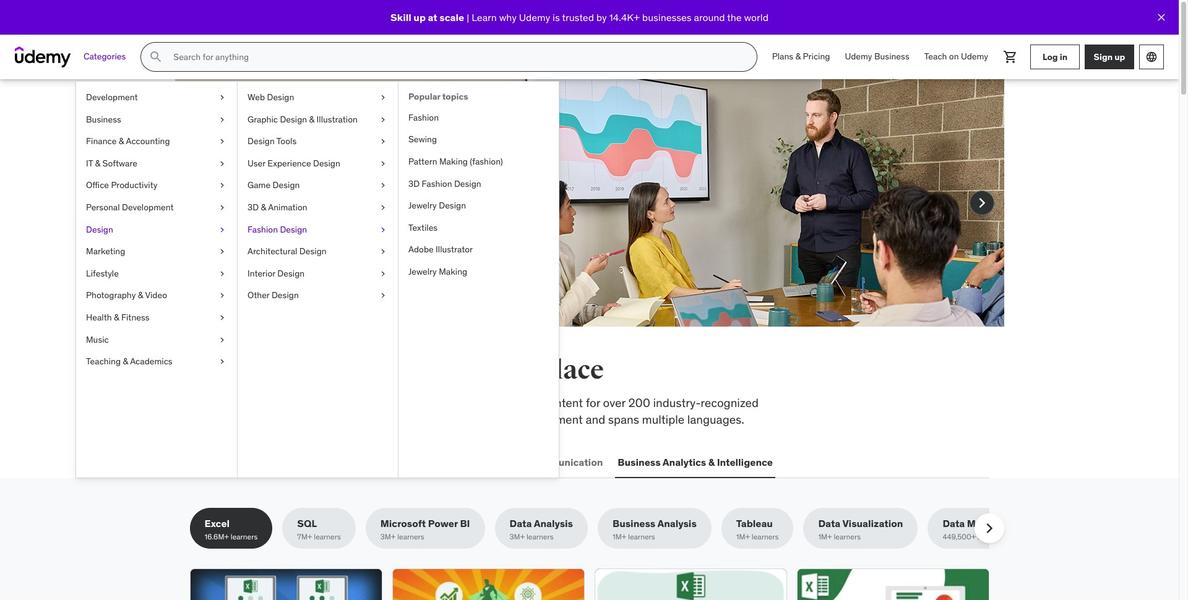 Task type: locate. For each thing, give the bounding box(es) containing it.
1 horizontal spatial analysis
[[658, 518, 697, 530]]

xsmall image inside office productivity link
[[217, 180, 227, 192]]

why right see
[[258, 189, 278, 204]]

1 vertical spatial next image
[[980, 519, 999, 539]]

7 learners from the left
[[834, 533, 861, 542]]

1 horizontal spatial 1m+
[[737, 533, 750, 542]]

0 vertical spatial fashion
[[409, 112, 439, 123]]

6 learners from the left
[[752, 533, 779, 542]]

& left the video
[[138, 290, 143, 301]]

xsmall image inside design tools link
[[378, 136, 388, 148]]

1 horizontal spatial 3m+
[[510, 533, 525, 542]]

0 vertical spatial making
[[440, 156, 468, 167]]

learners inside excel 16.6m+ learners
[[231, 533, 258, 542]]

fashion inside "link"
[[422, 178, 452, 189]]

2 jewelry from the top
[[409, 266, 437, 277]]

user experience design link
[[238, 153, 398, 175]]

next image
[[972, 193, 992, 213], [980, 519, 999, 539]]

1 vertical spatial web
[[192, 456, 214, 468]]

3m+ inside data analysis 3m+ learners
[[510, 533, 525, 542]]

development for web
[[216, 456, 279, 468]]

2 3m+ from the left
[[510, 533, 525, 542]]

trusted
[[562, 11, 594, 23]]

learners inside data visualization 1m+ learners
[[834, 533, 861, 542]]

fashion down popular
[[409, 112, 439, 123]]

skills up workplace on the left of page
[[275, 355, 342, 386]]

fashion up "jewelry design" at the top left of page
[[422, 178, 452, 189]]

1 horizontal spatial 3d
[[409, 178, 420, 189]]

xsmall image inside health & fitness link
[[217, 312, 227, 324]]

analysis inside "business analysis 1m+ learners"
[[658, 518, 697, 530]]

personal
[[86, 202, 120, 213]]

xsmall image inside design link
[[217, 224, 227, 236]]

(fashion)
[[470, 156, 503, 167]]

1 jewelry from the top
[[409, 200, 437, 211]]

skill
[[391, 11, 412, 23]]

data inside data visualization 1m+ learners
[[819, 518, 841, 530]]

0 vertical spatial web
[[248, 92, 265, 103]]

business inside button
[[618, 456, 661, 468]]

udemy up fashion design
[[259, 205, 296, 220]]

200
[[629, 396, 651, 410]]

1 making from the top
[[440, 156, 468, 167]]

web inside "button"
[[192, 456, 214, 468]]

to inside build ready-for- anything teams see why leading organizations choose to learn with udemy business.
[[437, 189, 447, 204]]

xsmall image for development
[[217, 92, 227, 104]]

design down 'pattern making (fashion)' link
[[454, 178, 481, 189]]

design down fashion design link
[[300, 246, 327, 257]]

up left at in the top left of the page
[[414, 11, 426, 23]]

data inside data modeling 449,500+ learners
[[943, 518, 965, 530]]

why right learn
[[499, 11, 517, 23]]

up
[[414, 11, 426, 23], [1115, 51, 1126, 62]]

learners inside data modeling 449,500+ learners
[[978, 533, 1005, 542]]

languages.
[[688, 412, 745, 427]]

business for business analytics & intelligence
[[618, 456, 661, 468]]

xsmall image
[[217, 114, 227, 126], [378, 114, 388, 126], [217, 158, 227, 170], [217, 180, 227, 192], [217, 224, 227, 236], [217, 246, 227, 258], [378, 290, 388, 302]]

3d down "game"
[[248, 202, 259, 213]]

carousel element
[[175, 79, 1004, 357]]

data left visualization
[[819, 518, 841, 530]]

1 vertical spatial fashion
[[422, 178, 452, 189]]

& right finance
[[119, 136, 124, 147]]

1 vertical spatial up
[[1115, 51, 1126, 62]]

xsmall image inside fashion design link
[[378, 224, 388, 236]]

up right sign
[[1115, 51, 1126, 62]]

xsmall image inside user experience design link
[[378, 158, 388, 170]]

& right with
[[261, 202, 266, 213]]

development inside web development "button"
[[216, 456, 279, 468]]

2 1m+ from the left
[[737, 533, 750, 542]]

& down web design link
[[309, 114, 315, 125]]

skills inside covering critical workplace skills to technical topics, including prep content for over 200 industry-recognized certifications, our catalog supports well-rounded professional development and spans multiple languages.
[[335, 396, 361, 410]]

0 vertical spatial 3d
[[409, 178, 420, 189]]

power
[[428, 518, 458, 530]]

3d fashion design link
[[399, 173, 559, 195]]

excel 16.6m+ learners
[[205, 518, 258, 542]]

professional
[[447, 412, 512, 427]]

xsmall image for photography & video
[[217, 290, 227, 302]]

teach
[[925, 51, 947, 62]]

other design
[[248, 290, 299, 301]]

& right plans on the top
[[796, 51, 801, 62]]

& for 3d & animation
[[261, 202, 266, 213]]

data up 449,500+
[[943, 518, 965, 530]]

xsmall image for fashion design
[[378, 224, 388, 236]]

teaching & academics link
[[76, 351, 237, 373]]

& for it & software
[[95, 158, 100, 169]]

1 1m+ from the left
[[613, 533, 627, 542]]

fashion for fashion
[[409, 112, 439, 123]]

0 horizontal spatial the
[[231, 355, 271, 386]]

web for web design
[[248, 92, 265, 103]]

& right the "analytics" in the right of the page
[[709, 456, 715, 468]]

Search for anything text field
[[171, 46, 742, 67]]

1 vertical spatial skills
[[335, 396, 361, 410]]

on
[[950, 51, 959, 62]]

sign up link
[[1085, 45, 1135, 69]]

0 horizontal spatial 1m+
[[613, 533, 627, 542]]

next image inside topic filters element
[[980, 519, 999, 539]]

making down illustrator at the left top
[[439, 266, 467, 277]]

business analytics & intelligence button
[[616, 448, 776, 477]]

xsmall image inside finance & accounting link
[[217, 136, 227, 148]]

tableau 1m+ learners
[[737, 518, 779, 542]]

skills up supports
[[335, 396, 361, 410]]

0 horizontal spatial up
[[414, 11, 426, 23]]

a
[[283, 239, 289, 252]]

topics,
[[427, 396, 462, 410]]

1 horizontal spatial web
[[248, 92, 265, 103]]

1m+
[[613, 533, 627, 542], [737, 533, 750, 542], [819, 533, 832, 542]]

design down architectural design
[[278, 268, 305, 279]]

2 learners from the left
[[314, 533, 341, 542]]

0 horizontal spatial web
[[192, 456, 214, 468]]

music
[[86, 334, 109, 345]]

business inside "business analysis 1m+ learners"
[[613, 518, 656, 530]]

tableau
[[737, 518, 773, 530]]

1 horizontal spatial the
[[727, 11, 742, 23]]

businesses
[[643, 11, 692, 23]]

2 horizontal spatial 1m+
[[819, 533, 832, 542]]

fashion link
[[399, 107, 559, 129]]

our
[[264, 412, 281, 427]]

design up the graphic
[[267, 92, 294, 103]]

1 horizontal spatial up
[[1115, 51, 1126, 62]]

xsmall image inside architectural design link
[[378, 246, 388, 258]]

making
[[440, 156, 468, 167], [439, 266, 467, 277]]

2 data from the left
[[819, 518, 841, 530]]

analysis inside data analysis 3m+ learners
[[534, 518, 573, 530]]

web development button
[[190, 448, 281, 477]]

demo
[[291, 239, 318, 252]]

1 vertical spatial to
[[363, 396, 374, 410]]

plans & pricing link
[[765, 42, 838, 72]]

learners inside microsoft power bi 3m+ learners
[[398, 533, 425, 542]]

teach on udemy link
[[917, 42, 996, 72]]

development
[[514, 412, 583, 427]]

xsmall image inside photography & video link
[[217, 290, 227, 302]]

xsmall image for office productivity
[[217, 180, 227, 192]]

by
[[597, 11, 607, 23]]

2 vertical spatial development
[[216, 456, 279, 468]]

in up including
[[461, 355, 485, 386]]

3d & animation link
[[238, 197, 398, 219]]

udemy left is
[[519, 11, 550, 23]]

& right it
[[95, 158, 100, 169]]

0 horizontal spatial analysis
[[534, 518, 573, 530]]

marketing
[[86, 246, 125, 257]]

fitness
[[121, 312, 150, 323]]

xsmall image inside 3d & animation link
[[378, 202, 388, 214]]

3d down pattern
[[409, 178, 420, 189]]

5 learners from the left
[[628, 533, 655, 542]]

teams
[[327, 158, 387, 184]]

see
[[234, 189, 255, 204]]

0 vertical spatial up
[[414, 11, 426, 23]]

1 vertical spatial jewelry
[[409, 266, 437, 277]]

xsmall image inside interior design link
[[378, 268, 388, 280]]

choose a language image
[[1146, 51, 1158, 63]]

skills
[[275, 355, 342, 386], [335, 396, 361, 410]]

xsmall image inside music link
[[217, 334, 227, 346]]

game design
[[248, 180, 300, 191]]

development for personal
[[122, 202, 174, 213]]

& for plans & pricing
[[796, 51, 801, 62]]

academics
[[130, 356, 173, 367]]

for-
[[355, 133, 391, 159]]

anything
[[234, 158, 323, 184]]

in right log
[[1060, 51, 1068, 62]]

to inside covering critical workplace skills to technical topics, including prep content for over 200 industry-recognized certifications, our catalog supports well-rounded professional development and spans multiple languages.
[[363, 396, 374, 410]]

rounded
[[401, 412, 445, 427]]

3d for 3d fashion design
[[409, 178, 420, 189]]

xsmall image for other design
[[378, 290, 388, 302]]

0 vertical spatial skills
[[275, 355, 342, 386]]

3 1m+ from the left
[[819, 533, 832, 542]]

critical
[[240, 396, 275, 410]]

topics
[[442, 91, 468, 102]]

& inside 'link'
[[95, 158, 100, 169]]

0 horizontal spatial to
[[363, 396, 374, 410]]

business analysis 1m+ learners
[[613, 518, 697, 542]]

request a demo link
[[234, 231, 325, 261]]

learners
[[231, 533, 258, 542], [314, 533, 341, 542], [398, 533, 425, 542], [527, 533, 554, 542], [628, 533, 655, 542], [752, 533, 779, 542], [834, 533, 861, 542], [978, 533, 1005, 542]]

xsmall image inside graphic design & illustration "link"
[[378, 114, 388, 126]]

0 vertical spatial why
[[499, 11, 517, 23]]

1 horizontal spatial to
[[437, 189, 447, 204]]

sql
[[297, 518, 317, 530]]

1m+ inside data visualization 1m+ learners
[[819, 533, 832, 542]]

1 analysis from the left
[[534, 518, 573, 530]]

1m+ inside "business analysis 1m+ learners"
[[613, 533, 627, 542]]

visualization
[[843, 518, 903, 530]]

1 vertical spatial making
[[439, 266, 467, 277]]

data inside data analysis 3m+ learners
[[510, 518, 532, 530]]

& inside "link"
[[309, 114, 315, 125]]

making up the 3d fashion design
[[440, 156, 468, 167]]

1 vertical spatial the
[[231, 355, 271, 386]]

0 horizontal spatial 3d
[[248, 202, 259, 213]]

xsmall image for music
[[217, 334, 227, 346]]

xsmall image inside it & software 'link'
[[217, 158, 227, 170]]

3 learners from the left
[[398, 533, 425, 542]]

development
[[86, 92, 138, 103], [122, 202, 174, 213], [216, 456, 279, 468]]

xsmall image inside lifestyle link
[[217, 268, 227, 280]]

recognized
[[701, 396, 759, 410]]

jewelry up textiles
[[409, 200, 437, 211]]

for
[[586, 396, 600, 410]]

3m+ inside microsoft power bi 3m+ learners
[[381, 533, 396, 542]]

the left the world
[[727, 11, 742, 23]]

xsmall image for it & software
[[217, 158, 227, 170]]

udemy right on
[[961, 51, 989, 62]]

jewelry for jewelry design
[[409, 200, 437, 211]]

3d inside "link"
[[409, 178, 420, 189]]

development link
[[76, 87, 237, 109]]

1 learners from the left
[[231, 533, 258, 542]]

design down personal
[[86, 224, 113, 235]]

development inside personal development link
[[122, 202, 174, 213]]

pattern making (fashion) link
[[399, 151, 559, 173]]

3 data from the left
[[943, 518, 965, 530]]

up for sign
[[1115, 51, 1126, 62]]

2 making from the top
[[439, 266, 467, 277]]

0 vertical spatial to
[[437, 189, 447, 204]]

development down categories dropdown button
[[86, 92, 138, 103]]

development down office productivity link
[[122, 202, 174, 213]]

1 vertical spatial in
[[461, 355, 485, 386]]

xsmall image for personal development
[[217, 202, 227, 214]]

sewing link
[[399, 129, 559, 151]]

web for web development
[[192, 456, 214, 468]]

udemy
[[519, 11, 550, 23], [845, 51, 873, 62], [961, 51, 989, 62], [259, 205, 296, 220]]

fashion up "request" on the left of page
[[248, 224, 278, 235]]

to left the learn
[[437, 189, 447, 204]]

xsmall image for marketing
[[217, 246, 227, 258]]

the up critical
[[231, 355, 271, 386]]

0 vertical spatial next image
[[972, 193, 992, 213]]

making for pattern
[[440, 156, 468, 167]]

3d & animation
[[248, 202, 307, 213]]

xsmall image for design
[[217, 224, 227, 236]]

1 horizontal spatial why
[[499, 11, 517, 23]]

video
[[145, 290, 167, 301]]

categories
[[84, 51, 126, 62]]

over
[[603, 396, 626, 410]]

udemy business
[[845, 51, 910, 62]]

xsmall image inside other design link
[[378, 290, 388, 302]]

xsmall image inside marketing link
[[217, 246, 227, 258]]

to up supports
[[363, 396, 374, 410]]

data right bi
[[510, 518, 532, 530]]

why inside build ready-for- anything teams see why leading organizations choose to learn with udemy business.
[[258, 189, 278, 204]]

design inside "link"
[[280, 114, 307, 125]]

1m+ for business analysis
[[613, 533, 627, 542]]

business for business
[[86, 114, 121, 125]]

xsmall image inside business link
[[217, 114, 227, 126]]

prep
[[516, 396, 540, 410]]

design down the graphic
[[248, 136, 275, 147]]

xsmall image inside development "link"
[[217, 92, 227, 104]]

fashion
[[409, 112, 439, 123], [422, 178, 452, 189], [248, 224, 278, 235]]

1 vertical spatial development
[[122, 202, 174, 213]]

& right the health
[[114, 312, 119, 323]]

adobe
[[409, 244, 434, 255]]

log in
[[1043, 51, 1068, 62]]

0 vertical spatial jewelry
[[409, 200, 437, 211]]

architectural design link
[[238, 241, 398, 263]]

next image for topic filters element
[[980, 519, 999, 539]]

jewelry down the adobe
[[409, 266, 437, 277]]

0 horizontal spatial data
[[510, 518, 532, 530]]

design up tools
[[280, 114, 307, 125]]

0 vertical spatial development
[[86, 92, 138, 103]]

xsmall image inside teaching & academics link
[[217, 356, 227, 368]]

& right teaching
[[123, 356, 128, 367]]

0 horizontal spatial in
[[461, 355, 485, 386]]

3d for 3d & animation
[[248, 202, 259, 213]]

analysis for data analysis
[[534, 518, 573, 530]]

1 data from the left
[[510, 518, 532, 530]]

8 learners from the left
[[978, 533, 1005, 542]]

why for anything
[[258, 189, 278, 204]]

analytics
[[663, 456, 706, 468]]

1 horizontal spatial data
[[819, 518, 841, 530]]

1 3m+ from the left
[[381, 533, 396, 542]]

development down certifications,
[[216, 456, 279, 468]]

0 horizontal spatial 3m+
[[381, 533, 396, 542]]

2 analysis from the left
[[658, 518, 697, 530]]

web up the graphic
[[248, 92, 265, 103]]

0 vertical spatial in
[[1060, 51, 1068, 62]]

xsmall image inside personal development link
[[217, 202, 227, 214]]

close image
[[1156, 11, 1168, 24]]

2 horizontal spatial data
[[943, 518, 965, 530]]

xsmall image
[[217, 92, 227, 104], [378, 92, 388, 104], [217, 136, 227, 148], [378, 136, 388, 148], [378, 158, 388, 170], [378, 180, 388, 192], [217, 202, 227, 214], [378, 202, 388, 214], [378, 224, 388, 236], [378, 246, 388, 258], [217, 268, 227, 280], [378, 268, 388, 280], [217, 290, 227, 302], [217, 312, 227, 324], [217, 334, 227, 346], [217, 356, 227, 368]]

xsmall image for 3d & animation
[[378, 202, 388, 214]]

2 vertical spatial fashion
[[248, 224, 278, 235]]

adobe illustrator link
[[399, 239, 559, 261]]

0 horizontal spatial why
[[258, 189, 278, 204]]

office
[[86, 180, 109, 191]]

personal development
[[86, 202, 174, 213]]

1 vertical spatial why
[[258, 189, 278, 204]]

web down certifications,
[[192, 456, 214, 468]]

1 vertical spatial 3d
[[248, 202, 259, 213]]

4 learners from the left
[[527, 533, 554, 542]]

analysis
[[534, 518, 573, 530], [658, 518, 697, 530]]

0 vertical spatial the
[[727, 11, 742, 23]]

next image inside carousel "element"
[[972, 193, 992, 213]]

xsmall image inside the game design link
[[378, 180, 388, 192]]

productivity
[[111, 180, 157, 191]]

xsmall image inside web design link
[[378, 92, 388, 104]]



Task type: vqa. For each thing, say whether or not it's contained in the screenshot.


Task type: describe. For each thing, give the bounding box(es) containing it.
it
[[86, 158, 93, 169]]

udemy inside build ready-for- anything teams see why leading organizations choose to learn with udemy business.
[[259, 205, 296, 220]]

data for data modeling
[[943, 518, 965, 530]]

learners inside data analysis 3m+ learners
[[527, 533, 554, 542]]

xsmall image for health & fitness
[[217, 312, 227, 324]]

other design link
[[238, 285, 398, 307]]

data for data visualization
[[819, 518, 841, 530]]

covering
[[190, 396, 237, 410]]

jewelry making
[[409, 266, 467, 277]]

sign up
[[1094, 51, 1126, 62]]

7m+
[[297, 533, 312, 542]]

web design link
[[238, 87, 398, 109]]

topic filters element
[[190, 508, 1027, 549]]

16.6m+
[[205, 533, 229, 542]]

fashion design element
[[398, 82, 559, 478]]

1 horizontal spatial in
[[1060, 51, 1068, 62]]

industry-
[[653, 396, 701, 410]]

1m+ inside tableau 1m+ learners
[[737, 533, 750, 542]]

14.4k+
[[609, 11, 640, 23]]

with
[[234, 205, 257, 220]]

business.
[[299, 205, 350, 220]]

fashion for fashion design
[[248, 224, 278, 235]]

build
[[234, 133, 289, 159]]

next image for carousel "element"
[[972, 193, 992, 213]]

workplace
[[278, 396, 332, 410]]

textiles link
[[399, 217, 559, 239]]

tools
[[277, 136, 297, 147]]

need
[[396, 355, 456, 386]]

it & software link
[[76, 153, 237, 175]]

finance
[[86, 136, 117, 147]]

udemy inside "link"
[[961, 51, 989, 62]]

business link
[[76, 109, 237, 131]]

and
[[586, 412, 606, 427]]

pricing
[[803, 51, 830, 62]]

lifestyle link
[[76, 263, 237, 285]]

jewelry for jewelry making
[[409, 266, 437, 277]]

sql 7m+ learners
[[297, 518, 341, 542]]

modeling
[[967, 518, 1012, 530]]

illustrator
[[436, 244, 473, 255]]

analysis for business analysis
[[658, 518, 697, 530]]

choose
[[396, 189, 434, 204]]

health
[[86, 312, 112, 323]]

& for health & fitness
[[114, 312, 119, 323]]

content
[[543, 396, 583, 410]]

design up animation
[[273, 180, 300, 191]]

xsmall image for design tools
[[378, 136, 388, 148]]

all the skills you need in one place
[[190, 355, 604, 386]]

shopping cart with 0 items image
[[1004, 50, 1018, 64]]

leading
[[281, 189, 320, 204]]

data for data analysis
[[510, 518, 532, 530]]

teaching & academics
[[86, 356, 173, 367]]

teaching
[[86, 356, 121, 367]]

business for business analysis 1m+ learners
[[613, 518, 656, 530]]

fashion design link
[[238, 219, 398, 241]]

submit search image
[[149, 50, 164, 64]]

music link
[[76, 329, 237, 351]]

organizations
[[323, 189, 393, 204]]

making for jewelry
[[439, 266, 467, 277]]

request a demo
[[242, 239, 318, 252]]

udemy image
[[15, 46, 71, 67]]

log
[[1043, 51, 1058, 62]]

1m+ for data visualization
[[819, 533, 832, 542]]

why for scale
[[499, 11, 517, 23]]

architectural design
[[248, 246, 327, 257]]

categories button
[[76, 42, 133, 72]]

learn
[[450, 189, 477, 204]]

design down design tools link
[[313, 158, 340, 169]]

up for skill
[[414, 11, 426, 23]]

personal development link
[[76, 197, 237, 219]]

world
[[744, 11, 769, 23]]

interior design
[[248, 268, 305, 279]]

xsmall image for interior design
[[378, 268, 388, 280]]

development inside development "link"
[[86, 92, 138, 103]]

xsmall image for business
[[217, 114, 227, 126]]

& for teaching & academics
[[123, 356, 128, 367]]

interior
[[248, 268, 275, 279]]

including
[[465, 396, 513, 410]]

design down the "interior design"
[[272, 290, 299, 301]]

learners inside tableau 1m+ learners
[[752, 533, 779, 542]]

interior design link
[[238, 263, 398, 285]]

& for photography & video
[[138, 290, 143, 301]]

learners inside the sql 7m+ learners
[[314, 533, 341, 542]]

intelligence
[[717, 456, 773, 468]]

jewelry making link
[[399, 261, 559, 283]]

xsmall image for graphic design & illustration
[[378, 114, 388, 126]]

design inside "link"
[[454, 178, 481, 189]]

office productivity link
[[76, 175, 237, 197]]

xsmall image for architectural design
[[378, 246, 388, 258]]

& inside button
[[709, 456, 715, 468]]

multiple
[[642, 412, 685, 427]]

pattern making (fashion)
[[409, 156, 503, 167]]

xsmall image for user experience design
[[378, 158, 388, 170]]

xsmall image for finance & accounting
[[217, 136, 227, 148]]

|
[[467, 11, 469, 23]]

design down the 3d fashion design
[[439, 200, 466, 211]]

accounting
[[126, 136, 170, 147]]

microsoft power bi 3m+ learners
[[381, 518, 470, 542]]

one
[[490, 355, 534, 386]]

certifications,
[[190, 412, 261, 427]]

learn
[[472, 11, 497, 23]]

xsmall image for web design
[[378, 92, 388, 104]]

jewelry design link
[[399, 195, 559, 217]]

around
[[694, 11, 725, 23]]

udemy right 'pricing'
[[845, 51, 873, 62]]

design up a
[[280, 224, 307, 235]]

photography & video
[[86, 290, 167, 301]]

animation
[[268, 202, 307, 213]]

web development
[[192, 456, 279, 468]]

microsoft
[[381, 518, 426, 530]]

health & fitness link
[[76, 307, 237, 329]]

ready-
[[292, 133, 356, 159]]

illustration
[[317, 114, 358, 125]]

game
[[248, 180, 271, 191]]

xsmall image for game design
[[378, 180, 388, 192]]

user experience design
[[248, 158, 340, 169]]

design tools link
[[238, 131, 398, 153]]

office productivity
[[86, 180, 157, 191]]

graphic design & illustration
[[248, 114, 358, 125]]

xsmall image for lifestyle
[[217, 268, 227, 280]]

& for finance & accounting
[[119, 136, 124, 147]]

supports
[[326, 412, 372, 427]]

learners inside "business analysis 1m+ learners"
[[628, 533, 655, 542]]

xsmall image for teaching & academics
[[217, 356, 227, 368]]



